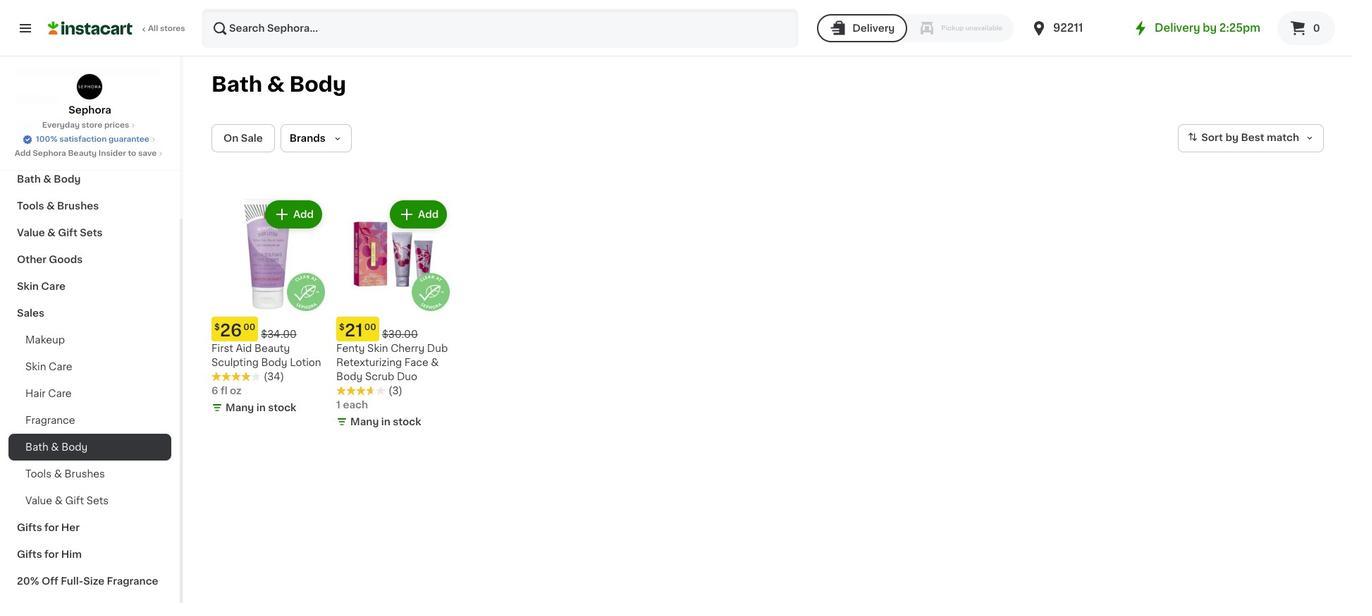 Task type: locate. For each thing, give the bounding box(es) containing it.
0 vertical spatial value & gift sets
[[17, 228, 103, 238]]

value & gift sets link
[[8, 219, 171, 246], [8, 487, 171, 514]]

size
[[83, 576, 105, 586]]

add
[[15, 150, 31, 157], [293, 209, 314, 219], [418, 209, 439, 219]]

1 vertical spatial sets
[[87, 496, 109, 506]]

1 gifts from the top
[[17, 523, 42, 533]]

$30.00
[[382, 329, 418, 339]]

1 vertical spatial hair care
[[25, 389, 72, 399]]

2 $ from the left
[[339, 323, 345, 332]]

1 vertical spatial in
[[381, 417, 391, 427]]

gifts up 20%
[[17, 549, 42, 559]]

00
[[243, 323, 255, 332], [365, 323, 377, 332]]

1 horizontal spatial $
[[339, 323, 345, 332]]

hair care link
[[8, 112, 171, 139], [8, 380, 171, 407]]

0 vertical spatial tools
[[17, 201, 44, 211]]

hair for makeup
[[17, 121, 38, 130]]

0 vertical spatial tools & brushes
[[17, 201, 99, 211]]

retexturizing
[[337, 358, 402, 368]]

1 fragrance link from the top
[[8, 139, 171, 166]]

to
[[128, 150, 136, 157]]

1 horizontal spatial stock
[[393, 417, 421, 427]]

duo
[[397, 372, 418, 382]]

0 vertical spatial bath & body
[[212, 74, 346, 95]]

1 vertical spatial for
[[45, 549, 59, 559]]

1 vertical spatial brushes
[[65, 469, 105, 479]]

1 vertical spatial makeup link
[[8, 327, 171, 353]]

fenty skin cherry dub retexturizing face & body scrub duo
[[337, 344, 448, 382]]

face
[[405, 358, 429, 368]]

1 vertical spatial many
[[351, 417, 379, 427]]

1 vertical spatial skin care
[[25, 362, 72, 372]]

add for 21
[[418, 209, 439, 219]]

in
[[257, 403, 266, 413], [381, 417, 391, 427]]

1 vertical spatial bath & body link
[[8, 434, 171, 461]]

sephora down 100%
[[33, 150, 66, 157]]

0 horizontal spatial $
[[214, 323, 220, 332]]

beauty down $34.00
[[255, 344, 290, 353]]

$ up fenty
[[339, 323, 345, 332]]

0 horizontal spatial 00
[[243, 323, 255, 332]]

skin up sales
[[17, 281, 39, 291]]

0 vertical spatial hair care link
[[8, 112, 171, 139]]

skin care
[[17, 281, 66, 291], [25, 362, 72, 372]]

sets up 'other goods' link
[[80, 228, 103, 238]]

100% satisfaction guarantee
[[36, 135, 149, 143]]

$ for 26
[[214, 323, 220, 332]]

1
[[337, 400, 341, 410]]

1 vertical spatial many in stock
[[351, 417, 421, 427]]

holiday party ready beauty
[[17, 67, 160, 77]]

1 vertical spatial hair
[[25, 389, 46, 399]]

stock
[[268, 403, 297, 413], [393, 417, 421, 427]]

1 vertical spatial skin care link
[[8, 353, 171, 380]]

by for sort
[[1226, 133, 1239, 143]]

many down each
[[351, 417, 379, 427]]

delivery inside delivery "button"
[[853, 23, 895, 33]]

0 horizontal spatial beauty
[[68, 150, 97, 157]]

skin down sales
[[25, 362, 46, 372]]

2 horizontal spatial beauty
[[255, 344, 290, 353]]

for left him
[[45, 549, 59, 559]]

beauty
[[124, 67, 160, 77], [68, 150, 97, 157], [255, 344, 290, 353]]

1 hair care link from the top
[[8, 112, 171, 139]]

skin care link down sales link
[[8, 353, 171, 380]]

0 horizontal spatial product group
[[212, 198, 325, 418]]

1 vertical spatial stock
[[393, 417, 421, 427]]

in down (3)
[[381, 417, 391, 427]]

brushes up gifts for her link
[[65, 469, 105, 479]]

makeup link
[[8, 85, 171, 112], [8, 327, 171, 353]]

0 vertical spatial skin care
[[17, 281, 66, 291]]

1 horizontal spatial delivery
[[1155, 23, 1201, 33]]

1 horizontal spatial by
[[1226, 133, 1239, 143]]

many down oz
[[226, 403, 254, 413]]

gifts for her
[[17, 523, 80, 533]]

1 vertical spatial value
[[25, 496, 52, 506]]

1 horizontal spatial add
[[293, 209, 314, 219]]

1 product group from the left
[[212, 198, 325, 418]]

gifts
[[17, 523, 42, 533], [17, 549, 42, 559]]

tools & brushes link
[[8, 193, 171, 219], [8, 461, 171, 487]]

sets for skin care
[[87, 496, 109, 506]]

skin care down "other goods"
[[17, 281, 66, 291]]

1 horizontal spatial 00
[[365, 323, 377, 332]]

2 vertical spatial skin
[[25, 362, 46, 372]]

fragrance
[[17, 147, 68, 157], [25, 415, 75, 425], [107, 576, 158, 586]]

oz
[[230, 386, 242, 396]]

1 makeup link from the top
[[8, 85, 171, 112]]

00 inside $ 26 00 $34.00 first aid beauty sculpting body lotion
[[243, 323, 255, 332]]

0 horizontal spatial in
[[257, 403, 266, 413]]

sephora up store at the left top
[[69, 105, 111, 115]]

value & gift sets link up her
[[8, 487, 171, 514]]

2 for from the top
[[45, 549, 59, 559]]

00 right 26
[[243, 323, 255, 332]]

tools up gifts for her
[[25, 469, 52, 479]]

skin care link
[[8, 273, 171, 300], [8, 353, 171, 380]]

0 vertical spatial stock
[[268, 403, 297, 413]]

tools up other
[[17, 201, 44, 211]]

1 bath & body link from the top
[[8, 166, 171, 193]]

1 value & gift sets link from the top
[[8, 219, 171, 246]]

add sephora beauty insider to save
[[15, 150, 157, 157]]

1 add button from the left
[[267, 202, 321, 227]]

1 $ from the left
[[214, 323, 220, 332]]

fragrance link
[[8, 139, 171, 166], [8, 407, 171, 434]]

6
[[212, 386, 218, 396]]

bath
[[212, 74, 262, 95], [17, 174, 41, 184], [25, 442, 48, 452]]

00 for 26
[[243, 323, 255, 332]]

100% satisfaction guarantee button
[[22, 131, 158, 145]]

1 vertical spatial beauty
[[68, 150, 97, 157]]

0 horizontal spatial many
[[226, 403, 254, 413]]

stock down (3)
[[393, 417, 421, 427]]

20% off full-size fragrance
[[17, 576, 158, 586]]

bath & body
[[212, 74, 346, 95], [17, 174, 81, 184], [25, 442, 88, 452]]

brands
[[290, 133, 326, 143]]

skin inside the fenty skin cherry dub retexturizing face & body scrub duo
[[368, 344, 388, 353]]

product group
[[212, 198, 325, 418], [337, 198, 450, 432]]

1 vertical spatial by
[[1226, 133, 1239, 143]]

2 vertical spatial bath & body
[[25, 442, 88, 452]]

0 vertical spatial many in stock
[[226, 403, 297, 413]]

1 horizontal spatial product group
[[337, 198, 450, 432]]

skin care link down goods
[[8, 273, 171, 300]]

many for 21
[[351, 417, 379, 427]]

add inside add sephora beauty insider to save link
[[15, 150, 31, 157]]

skin up retexturizing
[[368, 344, 388, 353]]

best
[[1242, 133, 1265, 143]]

(34)
[[264, 372, 284, 382]]

0 vertical spatial in
[[257, 403, 266, 413]]

value & gift sets link up goods
[[8, 219, 171, 246]]

brushes for makeup
[[57, 201, 99, 211]]

tools & brushes link up gifts for her link
[[8, 461, 171, 487]]

2 value & gift sets link from the top
[[8, 487, 171, 514]]

1 horizontal spatial many in stock
[[351, 417, 421, 427]]

0
[[1314, 23, 1321, 33]]

brushes
[[57, 201, 99, 211], [65, 469, 105, 479]]

body
[[290, 74, 346, 95], [54, 174, 81, 184], [261, 358, 288, 368], [337, 372, 363, 382], [61, 442, 88, 452]]

$21.00 original price: $30.00 element
[[337, 317, 450, 341]]

2 add button from the left
[[391, 202, 446, 227]]

1 vertical spatial value & gift sets link
[[8, 487, 171, 514]]

92211
[[1054, 23, 1084, 33]]

20%
[[17, 576, 39, 586]]

0 vertical spatial value & gift sets link
[[8, 219, 171, 246]]

0 vertical spatial value
[[17, 228, 45, 238]]

0 horizontal spatial add button
[[267, 202, 321, 227]]

tools & brushes link for makeup
[[8, 193, 171, 219]]

value up gifts for her
[[25, 496, 52, 506]]

product group containing 21
[[337, 198, 450, 432]]

delivery inside delivery by 2:25pm link
[[1155, 23, 1201, 33]]

1 vertical spatial gifts
[[17, 549, 42, 559]]

1 horizontal spatial sephora
[[69, 105, 111, 115]]

2 fragrance link from the top
[[8, 407, 171, 434]]

prices
[[104, 121, 129, 129]]

value & gift sets link for makeup
[[8, 219, 171, 246]]

by left 2:25pm
[[1203, 23, 1217, 33]]

hair care
[[17, 121, 65, 130], [25, 389, 72, 399]]

2 product group from the left
[[337, 198, 450, 432]]

1 horizontal spatial in
[[381, 417, 391, 427]]

on sale
[[224, 133, 263, 143]]

0 vertical spatial skin
[[17, 281, 39, 291]]

1 vertical spatial tools & brushes
[[25, 469, 105, 479]]

in down (34)
[[257, 403, 266, 413]]

beauty down satisfaction in the top of the page
[[68, 150, 97, 157]]

1 00 from the left
[[243, 323, 255, 332]]

0 vertical spatial many
[[226, 403, 254, 413]]

add button for 21
[[391, 202, 446, 227]]

makeup
[[17, 94, 58, 104], [25, 335, 65, 345]]

2 00 from the left
[[365, 323, 377, 332]]

value
[[17, 228, 45, 238], [25, 496, 52, 506]]

0 horizontal spatial by
[[1203, 23, 1217, 33]]

1 vertical spatial sephora
[[33, 150, 66, 157]]

in for 26
[[257, 403, 266, 413]]

$34.00
[[261, 329, 297, 339]]

00 inside $ 21 00
[[365, 323, 377, 332]]

0 vertical spatial hair care
[[17, 121, 65, 130]]

0 horizontal spatial many in stock
[[226, 403, 297, 413]]

0 vertical spatial brushes
[[57, 201, 99, 211]]

hair care link for skin care
[[8, 380, 171, 407]]

1 vertical spatial value & gift sets
[[25, 496, 109, 506]]

0 vertical spatial for
[[45, 523, 59, 533]]

gifts for gifts for him
[[17, 549, 42, 559]]

fl
[[221, 386, 228, 396]]

0 vertical spatial gifts
[[17, 523, 42, 533]]

2 tools & brushes link from the top
[[8, 461, 171, 487]]

brushes down add sephora beauty insider to save at the top left of page
[[57, 201, 99, 211]]

2 hair care link from the top
[[8, 380, 171, 407]]

0 vertical spatial tools & brushes link
[[8, 193, 171, 219]]

makeup down sales
[[25, 335, 65, 345]]

6 fl oz
[[212, 386, 242, 396]]

0 horizontal spatial stock
[[268, 403, 297, 413]]

1 vertical spatial skin
[[368, 344, 388, 353]]

many
[[226, 403, 254, 413], [351, 417, 379, 427]]

0 vertical spatial fragrance link
[[8, 139, 171, 166]]

makeup link up store at the left top
[[8, 85, 171, 112]]

0 vertical spatial fragrance
[[17, 147, 68, 157]]

00 right 21
[[365, 323, 377, 332]]

1 vertical spatial fragrance
[[25, 415, 75, 425]]

1 vertical spatial hair care link
[[8, 380, 171, 407]]

many in stock down oz
[[226, 403, 297, 413]]

1 for from the top
[[45, 523, 59, 533]]

0 vertical spatial by
[[1203, 23, 1217, 33]]

$26.00 original price: $34.00 element
[[212, 317, 325, 341]]

add sephora beauty insider to save link
[[15, 148, 165, 159]]

0 horizontal spatial delivery
[[853, 23, 895, 33]]

value & gift sets
[[17, 228, 103, 238], [25, 496, 109, 506]]

by right sort
[[1226, 133, 1239, 143]]

other
[[17, 255, 46, 265]]

2 vertical spatial beauty
[[255, 344, 290, 353]]

0 vertical spatial beauty
[[124, 67, 160, 77]]

None search field
[[202, 8, 799, 48]]

for left her
[[45, 523, 59, 533]]

delivery for delivery
[[853, 23, 895, 33]]

tools & brushes link down add sephora beauty insider to save link
[[8, 193, 171, 219]]

sets up gifts for her link
[[87, 496, 109, 506]]

tools
[[17, 201, 44, 211], [25, 469, 52, 479]]

0 vertical spatial hair
[[17, 121, 38, 130]]

tools & brushes up her
[[25, 469, 105, 479]]

0 vertical spatial makeup link
[[8, 85, 171, 112]]

by inside delivery by 2:25pm link
[[1203, 23, 1217, 33]]

gifts up gifts for him
[[17, 523, 42, 533]]

1 vertical spatial tools & brushes link
[[8, 461, 171, 487]]

0 vertical spatial makeup
[[17, 94, 58, 104]]

0 vertical spatial gift
[[58, 228, 78, 238]]

value up other
[[17, 228, 45, 238]]

1 vertical spatial gift
[[65, 496, 84, 506]]

sephora
[[69, 105, 111, 115], [33, 150, 66, 157]]

& inside the fenty skin cherry dub retexturizing face & body scrub duo
[[431, 358, 439, 368]]

skin care down sales
[[25, 362, 72, 372]]

0 horizontal spatial add
[[15, 150, 31, 157]]

value & gift sets up goods
[[17, 228, 103, 238]]

0 vertical spatial sets
[[80, 228, 103, 238]]

$ inside $ 26 00 $34.00 first aid beauty sculpting body lotion
[[214, 323, 220, 332]]

gift up her
[[65, 496, 84, 506]]

1 horizontal spatial many
[[351, 417, 379, 427]]

$
[[214, 323, 220, 332], [339, 323, 345, 332]]

2 vertical spatial bath
[[25, 442, 48, 452]]

0 vertical spatial bath & body link
[[8, 166, 171, 193]]

stock for 21
[[393, 417, 421, 427]]

2 vertical spatial fragrance
[[107, 576, 158, 586]]

1 tools & brushes link from the top
[[8, 193, 171, 219]]

by
[[1203, 23, 1217, 33], [1226, 133, 1239, 143]]

value & gift sets for makeup
[[17, 228, 103, 238]]

on
[[224, 133, 239, 143]]

2 gifts from the top
[[17, 549, 42, 559]]

makeup link down sales
[[8, 327, 171, 353]]

tools & brushes up goods
[[17, 201, 99, 211]]

gifts for gifts for her
[[17, 523, 42, 533]]

stock down (34)
[[268, 403, 297, 413]]

delivery for delivery by 2:25pm
[[1155, 23, 1201, 33]]

bath & body link
[[8, 166, 171, 193], [8, 434, 171, 461]]

1 vertical spatial tools
[[25, 469, 52, 479]]

gift up goods
[[58, 228, 78, 238]]

sets
[[80, 228, 103, 238], [87, 496, 109, 506]]

product group containing 26
[[212, 198, 325, 418]]

many in stock down (3)
[[351, 417, 421, 427]]

dub
[[427, 344, 448, 353]]

makeup down holiday
[[17, 94, 58, 104]]

value & gift sets up her
[[25, 496, 109, 506]]

gift
[[58, 228, 78, 238], [65, 496, 84, 506]]

body inside $ 26 00 $34.00 first aid beauty sculpting body lotion
[[261, 358, 288, 368]]

$ up "first"
[[214, 323, 220, 332]]

skin
[[17, 281, 39, 291], [368, 344, 388, 353], [25, 362, 46, 372]]

Best match Sort by field
[[1179, 124, 1325, 152]]

hair
[[17, 121, 38, 130], [25, 389, 46, 399]]

by inside best match sort by field
[[1226, 133, 1239, 143]]

1 skin care link from the top
[[8, 273, 171, 300]]

sephora logo image
[[77, 73, 103, 100]]

0 vertical spatial skin care link
[[8, 273, 171, 300]]

1 horizontal spatial add button
[[391, 202, 446, 227]]

fragrance for skin care
[[25, 415, 75, 425]]

gifts for him
[[17, 549, 82, 559]]

for
[[45, 523, 59, 533], [45, 549, 59, 559]]

2 horizontal spatial add
[[418, 209, 439, 219]]

1 vertical spatial makeup
[[25, 335, 65, 345]]

everyday
[[42, 121, 80, 129]]

&
[[267, 74, 285, 95], [43, 174, 51, 184], [46, 201, 55, 211], [47, 228, 56, 238], [431, 358, 439, 368], [51, 442, 59, 452], [54, 469, 62, 479], [55, 496, 63, 506]]

beauty right the ready
[[124, 67, 160, 77]]

$ inside $ 21 00
[[339, 323, 345, 332]]

1 vertical spatial fragrance link
[[8, 407, 171, 434]]



Task type: describe. For each thing, give the bounding box(es) containing it.
$ 26 00 $34.00 first aid beauty sculpting body lotion
[[212, 322, 321, 368]]

gift for skin care
[[65, 496, 84, 506]]

tools & brushes for skin care
[[25, 469, 105, 479]]

save
[[138, 150, 157, 157]]

brands button
[[281, 124, 352, 152]]

gift for makeup
[[58, 228, 78, 238]]

add button for 26
[[267, 202, 321, 227]]

tools for skin care
[[25, 469, 52, 479]]

sort
[[1202, 133, 1224, 143]]

satisfaction
[[59, 135, 107, 143]]

00 for 21
[[365, 323, 377, 332]]

add for 26
[[293, 209, 314, 219]]

sales link
[[8, 300, 171, 327]]

many for 26
[[226, 403, 254, 413]]

makeup for first makeup link from the bottom of the page
[[25, 335, 65, 345]]

store
[[82, 121, 102, 129]]

sale
[[241, 133, 263, 143]]

0 vertical spatial bath
[[212, 74, 262, 95]]

2 bath & body link from the top
[[8, 434, 171, 461]]

1 horizontal spatial beauty
[[124, 67, 160, 77]]

hair for skin care
[[25, 389, 46, 399]]

for for him
[[45, 549, 59, 559]]

tools & brushes link for skin care
[[8, 461, 171, 487]]

sculpting
[[212, 358, 259, 368]]

off
[[42, 576, 58, 586]]

skin for 2nd skin care link from the bottom of the page
[[17, 281, 39, 291]]

all
[[148, 25, 158, 32]]

insider
[[99, 150, 126, 157]]

other goods link
[[8, 246, 171, 273]]

everyday store prices link
[[42, 120, 138, 131]]

value & gift sets for skin care
[[25, 496, 109, 506]]

all stores link
[[48, 8, 186, 48]]

delivery by 2:25pm link
[[1133, 20, 1261, 37]]

hair care for skin care
[[25, 389, 72, 399]]

skin for 2nd skin care link from the top of the page
[[25, 362, 46, 372]]

scrub
[[365, 372, 395, 382]]

92211 button
[[1031, 8, 1116, 48]]

for for her
[[45, 523, 59, 533]]

gifts for her link
[[8, 514, 171, 541]]

hair care for makeup
[[17, 121, 65, 130]]

2 skin care link from the top
[[8, 353, 171, 380]]

sort by
[[1202, 133, 1239, 143]]

hair care link for makeup
[[8, 112, 171, 139]]

stores
[[160, 25, 185, 32]]

1 vertical spatial bath & body
[[17, 174, 81, 184]]

cherry
[[391, 344, 425, 353]]

tools & brushes for makeup
[[17, 201, 99, 211]]

fenty
[[337, 344, 365, 353]]

$ 21 00
[[339, 322, 377, 339]]

match
[[1267, 133, 1300, 143]]

20% off full-size fragrance link
[[8, 568, 171, 595]]

1 vertical spatial bath
[[17, 174, 41, 184]]

aid
[[236, 344, 252, 353]]

guarantee
[[109, 135, 149, 143]]

service type group
[[818, 14, 1014, 42]]

fragrance for makeup
[[17, 147, 68, 157]]

her
[[61, 523, 80, 533]]

value for makeup
[[17, 228, 45, 238]]

lotion
[[290, 358, 321, 368]]

holiday
[[17, 67, 56, 77]]

0 vertical spatial sephora
[[69, 105, 111, 115]]

$ for 21
[[339, 323, 345, 332]]

all stores
[[148, 25, 185, 32]]

tools for makeup
[[17, 201, 44, 211]]

many in stock for 21
[[351, 417, 421, 427]]

26
[[220, 322, 242, 339]]

many in stock for 26
[[226, 403, 297, 413]]

makeup for 2nd makeup link from the bottom of the page
[[17, 94, 58, 104]]

(3)
[[389, 386, 403, 396]]

by for delivery
[[1203, 23, 1217, 33]]

1 each
[[337, 400, 368, 410]]

holiday party ready beauty link
[[8, 59, 171, 85]]

0 horizontal spatial sephora
[[33, 150, 66, 157]]

delivery by 2:25pm
[[1155, 23, 1261, 33]]

value & gift sets link for skin care
[[8, 487, 171, 514]]

full-
[[61, 576, 83, 586]]

gifts for him link
[[8, 541, 171, 568]]

brushes for skin care
[[65, 469, 105, 479]]

Search field
[[203, 10, 798, 47]]

ready
[[89, 67, 121, 77]]

0 button
[[1278, 11, 1336, 45]]

21
[[345, 322, 363, 339]]

him
[[61, 549, 82, 559]]

sales
[[17, 308, 44, 318]]

body inside the fenty skin cherry dub retexturizing face & body scrub duo
[[337, 372, 363, 382]]

in for 21
[[381, 417, 391, 427]]

on sale button
[[212, 124, 275, 152]]

other goods
[[17, 255, 83, 265]]

sets for makeup
[[80, 228, 103, 238]]

sephora link
[[69, 73, 111, 117]]

fragrance link for makeup
[[8, 139, 171, 166]]

100%
[[36, 135, 57, 143]]

2 makeup link from the top
[[8, 327, 171, 353]]

each
[[343, 400, 368, 410]]

fragrance link for skin care
[[8, 407, 171, 434]]

first
[[212, 344, 233, 353]]

delivery button
[[818, 14, 908, 42]]

goods
[[49, 255, 83, 265]]

best match
[[1242, 133, 1300, 143]]

party
[[59, 67, 86, 77]]

beauty inside $ 26 00 $34.00 first aid beauty sculpting body lotion
[[255, 344, 290, 353]]

instacart logo image
[[48, 20, 133, 37]]

everyday store prices
[[42, 121, 129, 129]]

2:25pm
[[1220, 23, 1261, 33]]

value for skin care
[[25, 496, 52, 506]]

stock for 26
[[268, 403, 297, 413]]



Task type: vqa. For each thing, say whether or not it's contained in the screenshot.
the "qualify."
no



